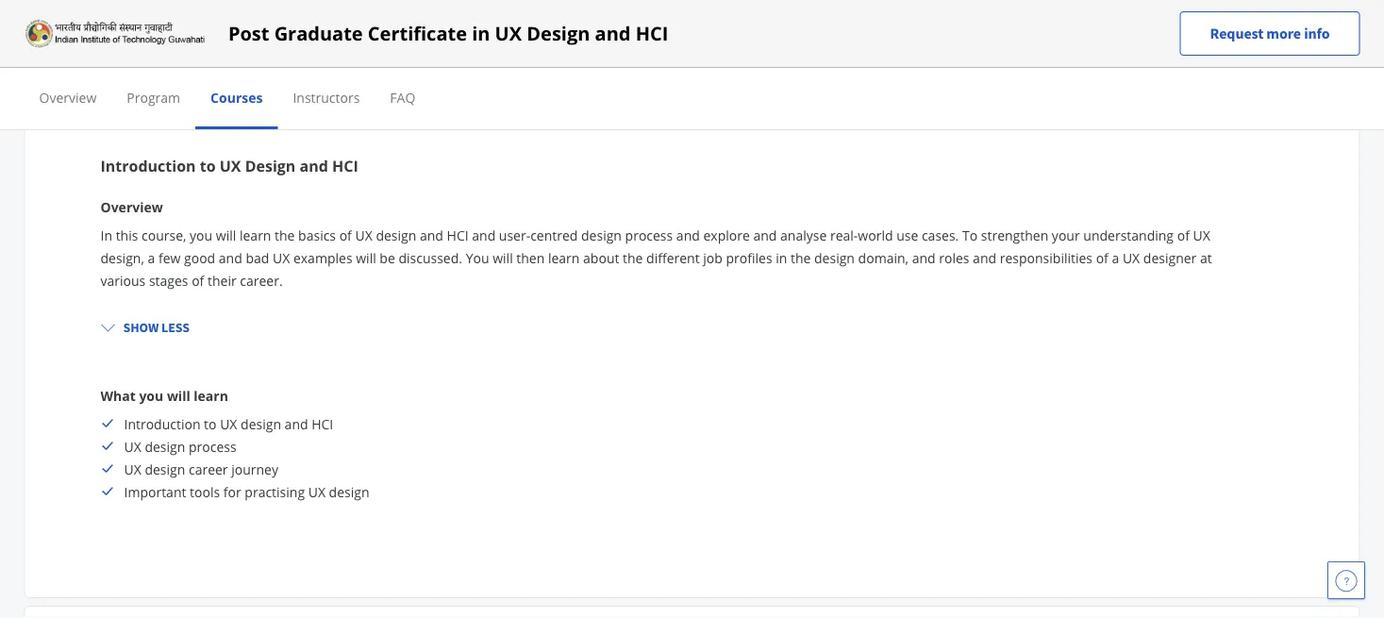 Task type: locate. For each thing, give the bounding box(es) containing it.
you up good in the top of the page
[[190, 226, 212, 244]]

0 vertical spatial overview
[[39, 88, 97, 106]]

program link
[[127, 88, 180, 106]]

1 vertical spatial design
[[245, 156, 296, 176]]

strengthen
[[981, 226, 1049, 244]]

then
[[516, 249, 545, 267]]

the right about at the left of page
[[623, 249, 643, 267]]

learn up introduction to ux design and hci
[[194, 386, 228, 404]]

different
[[646, 249, 700, 267]]

0 horizontal spatial design
[[245, 156, 296, 176]]

ux
[[495, 20, 522, 46], [220, 156, 241, 176], [355, 226, 373, 244], [1193, 226, 1211, 244], [273, 249, 290, 267], [1123, 249, 1140, 267], [220, 415, 237, 433], [124, 437, 141, 455], [124, 460, 141, 478], [308, 483, 326, 501]]

journey
[[231, 460, 278, 478]]

process up career
[[189, 437, 236, 455]]

0 vertical spatial learn
[[240, 226, 271, 244]]

course 1 of 4
[[100, 105, 217, 131]]

1 vertical spatial process
[[189, 437, 236, 455]]

of
[[183, 105, 201, 131], [339, 226, 352, 244], [1177, 226, 1190, 244], [1096, 249, 1109, 267], [192, 271, 204, 289]]

you right "what"
[[139, 386, 163, 404]]

overview up this
[[100, 198, 163, 216]]

introduction
[[100, 156, 196, 176], [124, 415, 201, 433]]

a left few
[[148, 249, 155, 267]]

introduction down course 1 of 4 on the left top of page
[[100, 156, 196, 176]]

1 horizontal spatial in
[[776, 249, 787, 267]]

will
[[216, 226, 236, 244], [356, 249, 376, 267], [493, 249, 513, 267], [167, 386, 190, 404]]

0 vertical spatial in
[[472, 20, 490, 46]]

introduction for introduction to ux design and hci
[[100, 156, 196, 176]]

you
[[190, 226, 212, 244], [139, 386, 163, 404]]

will left be
[[356, 249, 376, 267]]

2 a from the left
[[1112, 249, 1119, 267]]

a down "understanding"
[[1112, 249, 1119, 267]]

info
[[1304, 24, 1330, 43]]

and
[[595, 20, 631, 46], [300, 156, 328, 176], [420, 226, 443, 244], [472, 226, 496, 244], [676, 226, 700, 244], [753, 226, 777, 244], [219, 249, 242, 267], [912, 249, 936, 267], [973, 249, 997, 267], [285, 415, 308, 433]]

1 vertical spatial learn
[[548, 249, 580, 267]]

bad
[[246, 249, 269, 267]]

practising
[[245, 483, 305, 501]]

1 horizontal spatial design
[[527, 20, 590, 46]]

show
[[123, 319, 159, 336]]

the
[[275, 226, 295, 244], [623, 249, 643, 267], [791, 249, 811, 267]]

the left basics
[[275, 226, 295, 244]]

will up ux design process
[[167, 386, 190, 404]]

1 vertical spatial introduction
[[124, 415, 201, 433]]

in right certificate
[[472, 20, 490, 46]]

faq link
[[390, 88, 415, 106]]

what
[[100, 386, 136, 404]]

0 horizontal spatial process
[[189, 437, 236, 455]]

0 horizontal spatial the
[[275, 226, 295, 244]]

1 horizontal spatial overview
[[100, 198, 163, 216]]

0 vertical spatial introduction
[[100, 156, 196, 176]]

profiles
[[726, 249, 772, 267]]

learn down the centred
[[548, 249, 580, 267]]

introduction down what you will learn
[[124, 415, 201, 433]]

2 horizontal spatial the
[[791, 249, 811, 267]]

of right "1"
[[183, 105, 201, 131]]

discussed.
[[399, 249, 462, 267]]

1 vertical spatial in
[[776, 249, 787, 267]]

learn
[[240, 226, 271, 244], [548, 249, 580, 267], [194, 386, 228, 404]]

2 horizontal spatial learn
[[548, 249, 580, 267]]

of right basics
[[339, 226, 352, 244]]

to for design
[[200, 156, 216, 176]]

domain,
[[858, 249, 909, 267]]

in
[[100, 226, 112, 244]]

certificate
[[368, 20, 467, 46]]

design right practising
[[329, 483, 369, 501]]

what you will learn
[[100, 386, 228, 404]]

1 vertical spatial overview
[[100, 198, 163, 216]]

the down analyse
[[791, 249, 811, 267]]

more
[[1267, 24, 1301, 43]]

to down 4
[[200, 156, 216, 176]]

0 horizontal spatial learn
[[194, 386, 228, 404]]

0 horizontal spatial in
[[472, 20, 490, 46]]

process
[[625, 226, 673, 244], [189, 437, 236, 455]]

in
[[472, 20, 490, 46], [776, 249, 787, 267]]

few
[[158, 249, 181, 267]]

2 vertical spatial learn
[[194, 386, 228, 404]]

request more info
[[1210, 24, 1330, 43]]

1 horizontal spatial you
[[190, 226, 212, 244]]

to up ux design process
[[204, 415, 217, 433]]

introduction to ux design and hci
[[124, 415, 333, 433]]

process up different
[[625, 226, 673, 244]]

will right you
[[493, 249, 513, 267]]

1 horizontal spatial a
[[1112, 249, 1119, 267]]

overview inside certificate menu element
[[39, 88, 97, 106]]

to
[[962, 226, 978, 244]]

in inside in this course, you will learn the basics of ux design and hci and user-centred design process and explore and analyse real-world use cases. to strengthen your understanding of ux design, a few good and bad ux examples will be discussed.  you will then learn about the different job profiles in the design domain, and roles and responsibilities of a ux designer at various stages of their career.
[[776, 249, 787, 267]]

about
[[583, 249, 619, 267]]

understanding
[[1084, 226, 1174, 244]]

for
[[223, 483, 241, 501]]

design up journey at the bottom left of the page
[[241, 415, 281, 433]]

0 horizontal spatial overview
[[39, 88, 97, 106]]

learn up bad
[[240, 226, 271, 244]]

will up the their
[[216, 226, 236, 244]]

ux design process
[[124, 437, 236, 455]]

overview
[[39, 88, 97, 106], [100, 198, 163, 216]]

design up 'ux design career journey'
[[145, 437, 185, 455]]

show less button
[[93, 310, 197, 344]]

examples
[[293, 249, 353, 267]]

0 vertical spatial you
[[190, 226, 212, 244]]

explore
[[703, 226, 750, 244]]

stages
[[149, 271, 188, 289]]

1 horizontal spatial learn
[[240, 226, 271, 244]]

in down analyse
[[776, 249, 787, 267]]

1 vertical spatial to
[[204, 415, 217, 433]]

instructors link
[[293, 88, 360, 106]]

0 vertical spatial process
[[625, 226, 673, 244]]

4
[[206, 105, 217, 131]]

design
[[376, 226, 416, 244], [581, 226, 622, 244], [814, 249, 855, 267], [241, 415, 281, 433], [145, 437, 185, 455], [145, 460, 185, 478], [329, 483, 369, 501]]

designer
[[1144, 249, 1197, 267]]

hci inside in this course, you will learn the basics of ux design and hci and user-centred design process and explore and analyse real-world use cases. to strengthen your understanding of ux design, a few good and bad ux examples will be discussed.  you will then learn about the different job profiles in the design domain, and roles and responsibilities of a ux designer at various stages of their career.
[[447, 226, 469, 244]]

user-
[[499, 226, 531, 244]]

1 horizontal spatial process
[[625, 226, 673, 244]]

design
[[527, 20, 590, 46], [245, 156, 296, 176]]

request more info button
[[1180, 11, 1360, 56]]

a
[[148, 249, 155, 267], [1112, 249, 1119, 267]]

cases.
[[922, 226, 959, 244]]

overview left course
[[39, 88, 97, 106]]

1 vertical spatial you
[[139, 386, 163, 404]]

to
[[200, 156, 216, 176], [204, 415, 217, 433]]

less
[[161, 319, 190, 336]]

0 horizontal spatial a
[[148, 249, 155, 267]]

real-
[[830, 226, 858, 244]]

of down "understanding"
[[1096, 249, 1109, 267]]

0 vertical spatial to
[[200, 156, 216, 176]]

1 horizontal spatial the
[[623, 249, 643, 267]]

hci
[[636, 20, 668, 46], [332, 156, 358, 176], [447, 226, 469, 244], [312, 415, 333, 433]]

ux design career journey
[[124, 460, 278, 478]]

introduction to ux design and hci
[[100, 156, 358, 176]]



Task type: vqa. For each thing, say whether or not it's contained in the screenshot.
own
no



Task type: describe. For each thing, give the bounding box(es) containing it.
request
[[1210, 24, 1264, 43]]

indian institute of technology - guwahati image
[[24, 18, 206, 49]]

courses
[[211, 88, 263, 106]]

responsibilities
[[1000, 249, 1093, 267]]

various
[[100, 271, 146, 289]]

overview link
[[39, 88, 97, 106]]

tools
[[190, 483, 220, 501]]

graduate
[[274, 20, 363, 46]]

be
[[380, 249, 395, 267]]

course
[[100, 105, 163, 131]]

of up "designer"
[[1177, 226, 1190, 244]]

process inside in this course, you will learn the basics of ux design and hci and user-centred design process and explore and analyse real-world use cases. to strengthen your understanding of ux design, a few good and bad ux examples will be discussed.  you will then learn about the different job profiles in the design domain, and roles and responsibilities of a ux designer at various stages of their career.
[[625, 226, 673, 244]]

roles
[[939, 249, 970, 267]]

you inside in this course, you will learn the basics of ux design and hci and user-centred design process and explore and analyse real-world use cases. to strengthen your understanding of ux design, a few good and bad ux examples will be discussed.  you will then learn about the different job profiles in the design domain, and roles and responsibilities of a ux designer at various stages of their career.
[[190, 226, 212, 244]]

design up about at the left of page
[[581, 226, 622, 244]]

world
[[858, 226, 893, 244]]

design down real-
[[814, 249, 855, 267]]

courses link
[[211, 88, 263, 106]]

important
[[124, 483, 186, 501]]

your
[[1052, 226, 1080, 244]]

career.
[[240, 271, 283, 289]]

1 a from the left
[[148, 249, 155, 267]]

this
[[116, 226, 138, 244]]

0 vertical spatial design
[[527, 20, 590, 46]]

their
[[208, 271, 237, 289]]

career
[[189, 460, 228, 478]]

help center image
[[1335, 569, 1358, 592]]

show less
[[123, 319, 190, 336]]

of down good in the top of the page
[[192, 271, 204, 289]]

you
[[466, 249, 489, 267]]

0 horizontal spatial you
[[139, 386, 163, 404]]

course,
[[142, 226, 186, 244]]

post graduate certificate in ux design and hci
[[228, 20, 668, 46]]

in this course, you will learn the basics of ux design and hci and user-centred design process and explore and analyse real-world use cases. to strengthen your understanding of ux design, a few good and bad ux examples will be discussed.  you will then learn about the different job profiles in the design domain, and roles and responsibilities of a ux designer at various stages of their career.
[[100, 226, 1212, 289]]

post
[[228, 20, 269, 46]]

good
[[184, 249, 215, 267]]

instructors
[[293, 88, 360, 106]]

design,
[[100, 249, 144, 267]]

1
[[168, 105, 178, 131]]

certificate menu element
[[24, 68, 1360, 129]]

design up important
[[145, 460, 185, 478]]

analyse
[[780, 226, 827, 244]]

introduction for introduction to ux design and hci
[[124, 415, 201, 433]]

faq
[[390, 88, 415, 106]]

at
[[1200, 249, 1212, 267]]

job
[[703, 249, 723, 267]]

design up be
[[376, 226, 416, 244]]

to for design
[[204, 415, 217, 433]]

important tools for practising ux design
[[124, 483, 369, 501]]

basics
[[298, 226, 336, 244]]

program
[[127, 88, 180, 106]]

centred
[[531, 226, 578, 244]]

use
[[897, 226, 918, 244]]



